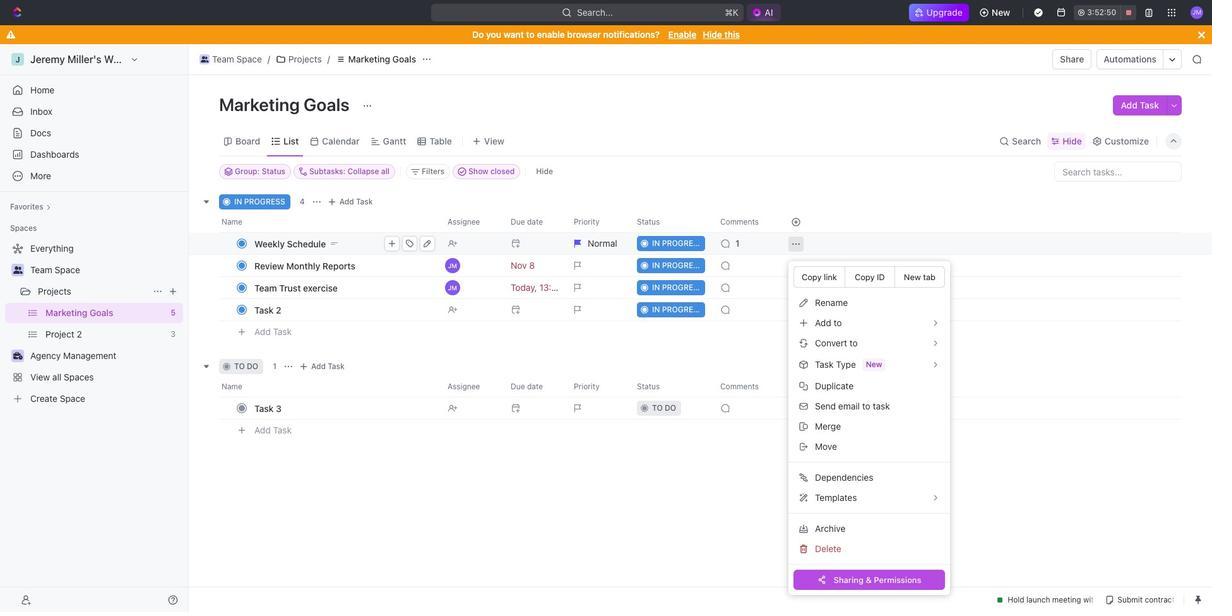 Task type: describe. For each thing, give the bounding box(es) containing it.
hide inside button
[[536, 167, 553, 176]]

copy link
[[802, 272, 837, 282]]

goals inside marketing goals link
[[393, 54, 416, 64]]

dependencies
[[815, 472, 874, 483]]

to left task
[[863, 401, 871, 412]]

1 / from the left
[[268, 54, 270, 64]]

dashboards
[[30, 149, 79, 160]]

add to
[[815, 318, 842, 328]]

new tab
[[904, 272, 936, 282]]

search button
[[996, 132, 1046, 150]]

duplicate
[[815, 381, 854, 392]]

space inside sidebar navigation
[[55, 265, 80, 275]]

move
[[815, 442, 838, 452]]

copy id
[[855, 272, 885, 282]]

1 horizontal spatial space
[[237, 54, 262, 64]]

progress
[[244, 197, 285, 207]]

send email to task
[[815, 401, 890, 412]]

0 vertical spatial team space
[[212, 54, 262, 64]]

add to button
[[794, 313, 946, 334]]

add task button up the weekly schedule link
[[324, 195, 378, 210]]

copy for copy link
[[802, 272, 822, 282]]

3:52:50 button
[[1075, 5, 1137, 20]]

reports
[[323, 261, 356, 271]]

tab
[[924, 272, 936, 282]]

enable
[[669, 29, 697, 40]]

hide button
[[1048, 132, 1086, 150]]

upgrade
[[927, 7, 963, 18]]

do
[[247, 362, 258, 371]]

automations button
[[1098, 50, 1164, 69]]

add task button up task 3 link at left
[[296, 359, 350, 375]]

‎task 2 link
[[251, 301, 438, 319]]

⌘k
[[725, 7, 739, 18]]

share button
[[1053, 49, 1092, 69]]

copy link button
[[794, 267, 846, 288]]

tree inside sidebar navigation
[[5, 239, 183, 409]]

1 horizontal spatial team space link
[[196, 52, 265, 67]]

0 horizontal spatial projects link
[[38, 282, 148, 302]]

task type
[[815, 359, 856, 370]]

add task up task 3 link at left
[[311, 362, 345, 371]]

marketing goals link
[[333, 52, 419, 67]]

add down task 3
[[255, 425, 271, 436]]

delete
[[815, 544, 842, 555]]

review monthly reports
[[255, 261, 356, 271]]

2
[[276, 305, 281, 316]]

4
[[300, 197, 305, 207]]

id
[[877, 272, 885, 282]]

add up customize
[[1121, 100, 1138, 111]]

move link
[[794, 437, 946, 457]]

new for tab
[[904, 272, 921, 282]]

1
[[273, 362, 277, 371]]

duplicate link
[[794, 376, 946, 397]]

customize button
[[1089, 132, 1153, 150]]

favorites
[[10, 202, 43, 212]]

docs link
[[5, 123, 183, 143]]

3:52:50
[[1088, 8, 1117, 17]]

move button
[[794, 437, 946, 457]]

add inside "link"
[[815, 318, 832, 328]]

task up task 3 link at left
[[328, 362, 345, 371]]

add right the 1
[[311, 362, 326, 371]]

dashboards link
[[5, 145, 183, 165]]

schedule
[[287, 238, 326, 249]]

new for new button
[[992, 7, 1011, 18]]

email
[[839, 401, 860, 412]]

type
[[836, 359, 856, 370]]

1 horizontal spatial projects link
[[273, 52, 325, 67]]

archive link
[[794, 519, 946, 539]]

merge link
[[794, 417, 946, 437]]

1 horizontal spatial marketing
[[348, 54, 390, 64]]

‎task
[[255, 305, 274, 316]]

convert to button
[[794, 334, 946, 354]]

do
[[472, 29, 484, 40]]

task left the type
[[815, 359, 834, 370]]

review
[[255, 261, 284, 271]]

gantt link
[[381, 132, 406, 150]]

inbox link
[[5, 102, 183, 122]]

copy id button
[[845, 267, 896, 288]]

rename link
[[794, 293, 946, 313]]

board
[[236, 135, 260, 146]]

new tab link
[[895, 267, 946, 288]]

2 horizontal spatial team
[[255, 283, 277, 293]]

want
[[504, 29, 524, 40]]

task left 3
[[255, 403, 274, 414]]

docs
[[30, 128, 51, 138]]

dependencies link
[[794, 468, 946, 488]]



Task type: vqa. For each thing, say whether or not it's contained in the screenshot.
Start a Social Media Marketing Agency, , element
no



Task type: locate. For each thing, give the bounding box(es) containing it.
hide
[[703, 29, 723, 40], [1063, 135, 1083, 146], [536, 167, 553, 176]]

do you want to enable browser notifications? enable hide this
[[472, 29, 740, 40]]

new right upgrade
[[992, 7, 1011, 18]]

sidebar navigation
[[0, 44, 189, 613]]

task down 3
[[273, 425, 292, 436]]

projects link
[[273, 52, 325, 67], [38, 282, 148, 302]]

spaces
[[10, 224, 37, 233]]

user group image
[[13, 267, 22, 274]]

1 vertical spatial team
[[30, 265, 52, 275]]

team inside sidebar navigation
[[30, 265, 52, 275]]

1 horizontal spatial projects
[[289, 54, 322, 64]]

copy left link
[[802, 272, 822, 282]]

user group image
[[201, 56, 209, 63]]

0 horizontal spatial copy
[[802, 272, 822, 282]]

in progress
[[234, 197, 285, 207]]

merge
[[815, 421, 841, 432]]

rename
[[815, 298, 848, 308]]

add task down ‎task 2
[[255, 326, 292, 337]]

customize
[[1105, 135, 1150, 146]]

‎task 2
[[255, 305, 281, 316]]

table
[[430, 135, 452, 146]]

add up 'convert'
[[815, 318, 832, 328]]

1 vertical spatial space
[[55, 265, 80, 275]]

1 vertical spatial marketing goals
[[219, 94, 354, 115]]

0 vertical spatial projects
[[289, 54, 322, 64]]

1 vertical spatial team space link
[[30, 260, 181, 280]]

sharing & permissions
[[834, 575, 922, 585]]

1 horizontal spatial team
[[212, 54, 234, 64]]

add task button down ‎task 2
[[249, 325, 297, 340]]

search...
[[578, 7, 614, 18]]

task
[[1141, 100, 1160, 111], [356, 197, 373, 207], [273, 326, 292, 337], [815, 359, 834, 370], [328, 362, 345, 371], [255, 403, 274, 414], [273, 425, 292, 436]]

2 vertical spatial team
[[255, 283, 277, 293]]

goals
[[393, 54, 416, 64], [304, 94, 350, 115]]

0 horizontal spatial team
[[30, 265, 52, 275]]

0 horizontal spatial marketing
[[219, 94, 300, 115]]

space right user group icon
[[237, 54, 262, 64]]

projects inside sidebar navigation
[[38, 286, 71, 297]]

0 vertical spatial marketing goals
[[348, 54, 416, 64]]

team space right user group icon
[[212, 54, 262, 64]]

you
[[486, 29, 502, 40]]

to right the want at left top
[[526, 29, 535, 40]]

1 horizontal spatial new
[[904, 272, 921, 282]]

add task up the weekly schedule link
[[340, 197, 373, 207]]

automations
[[1104, 54, 1157, 64]]

tree containing team space
[[5, 239, 183, 409]]

copy left id
[[855, 272, 875, 282]]

home
[[30, 85, 54, 95]]

marketing
[[348, 54, 390, 64], [219, 94, 300, 115]]

team space right user group image
[[30, 265, 80, 275]]

task down 2
[[273, 326, 292, 337]]

team trust exercise
[[255, 283, 338, 293]]

0 horizontal spatial hide
[[536, 167, 553, 176]]

1 vertical spatial new
[[904, 272, 921, 282]]

to do
[[234, 362, 258, 371]]

gantt
[[383, 135, 406, 146]]

new
[[992, 7, 1011, 18], [904, 272, 921, 282], [867, 360, 883, 370]]

browser
[[567, 29, 601, 40]]

sharing & permissions link
[[794, 570, 946, 591]]

weekly schedule
[[255, 238, 326, 249]]

0 vertical spatial team space link
[[196, 52, 265, 67]]

copy for copy id
[[855, 272, 875, 282]]

add task up customize
[[1121, 100, 1160, 111]]

new inside 'link'
[[904, 272, 921, 282]]

1 vertical spatial marketing
[[219, 94, 300, 115]]

0 vertical spatial marketing
[[348, 54, 390, 64]]

exercise
[[303, 283, 338, 293]]

new button
[[975, 3, 1018, 23]]

/
[[268, 54, 270, 64], [328, 54, 330, 64]]

convert
[[815, 338, 848, 349]]

1 vertical spatial goals
[[304, 94, 350, 115]]

tree
[[5, 239, 183, 409]]

1 horizontal spatial /
[[328, 54, 330, 64]]

team space link
[[196, 52, 265, 67], [30, 260, 181, 280]]

team right user group image
[[30, 265, 52, 275]]

space right user group image
[[55, 265, 80, 275]]

this
[[725, 29, 740, 40]]

0 horizontal spatial goals
[[304, 94, 350, 115]]

add task button up customize
[[1114, 95, 1167, 116]]

permissions
[[874, 575, 922, 585]]

0 horizontal spatial /
[[268, 54, 270, 64]]

convert to link
[[794, 334, 946, 354]]

weekly
[[255, 238, 285, 249]]

team space inside sidebar navigation
[[30, 265, 80, 275]]

0 vertical spatial hide
[[703, 29, 723, 40]]

1 horizontal spatial goals
[[393, 54, 416, 64]]

Search tasks... text field
[[1055, 162, 1182, 181]]

send email to task link
[[794, 397, 946, 417]]

2 / from the left
[[328, 54, 330, 64]]

projects
[[289, 54, 322, 64], [38, 286, 71, 297]]

team
[[212, 54, 234, 64], [30, 265, 52, 275], [255, 283, 277, 293]]

task up customize
[[1141, 100, 1160, 111]]

1 horizontal spatial hide
[[703, 29, 723, 40]]

list
[[284, 135, 299, 146]]

to left do
[[234, 362, 245, 371]]

0 vertical spatial projects link
[[273, 52, 325, 67]]

templates link
[[794, 488, 946, 508]]

team space
[[212, 54, 262, 64], [30, 265, 80, 275]]

add task button down task 3
[[249, 423, 297, 438]]

table link
[[427, 132, 452, 150]]

copy inside button
[[855, 272, 875, 282]]

0 vertical spatial goals
[[393, 54, 416, 64]]

hide button
[[531, 164, 558, 179]]

add down ‎task
[[255, 326, 271, 337]]

0 horizontal spatial projects
[[38, 286, 71, 297]]

0 vertical spatial team
[[212, 54, 234, 64]]

1 vertical spatial projects link
[[38, 282, 148, 302]]

2 vertical spatial new
[[867, 360, 883, 370]]

archive
[[815, 524, 846, 534]]

2 vertical spatial hide
[[536, 167, 553, 176]]

list link
[[281, 132, 299, 150]]

task up the weekly schedule link
[[356, 197, 373, 207]]

add up the weekly schedule link
[[340, 197, 354, 207]]

team up ‎task
[[255, 283, 277, 293]]

add to link
[[794, 313, 946, 334]]

copy inside button
[[802, 272, 822, 282]]

add task down task 3
[[255, 425, 292, 436]]

favorites button
[[5, 200, 56, 215]]

1 horizontal spatial copy
[[855, 272, 875, 282]]

templates button
[[794, 488, 946, 508]]

new down convert to link
[[867, 360, 883, 370]]

team trust exercise link
[[251, 279, 438, 297]]

0 vertical spatial space
[[237, 54, 262, 64]]

marketing goals inside marketing goals link
[[348, 54, 416, 64]]

add task button
[[1114, 95, 1167, 116], [324, 195, 378, 210], [249, 325, 297, 340], [296, 359, 350, 375], [249, 423, 297, 438]]

enable
[[537, 29, 565, 40]]

add
[[1121, 100, 1138, 111], [340, 197, 354, 207], [815, 318, 832, 328], [255, 326, 271, 337], [311, 362, 326, 371], [255, 425, 271, 436]]

board link
[[233, 132, 260, 150]]

calendar
[[322, 135, 360, 146]]

2 copy from the left
[[855, 272, 875, 282]]

1 copy from the left
[[802, 272, 822, 282]]

1 vertical spatial projects
[[38, 286, 71, 297]]

0 horizontal spatial team space
[[30, 265, 80, 275]]

marketing goals
[[348, 54, 416, 64], [219, 94, 354, 115]]

0 horizontal spatial new
[[867, 360, 883, 370]]

to right 'convert'
[[850, 338, 858, 349]]

1 horizontal spatial team space
[[212, 54, 262, 64]]

team right user group icon
[[212, 54, 234, 64]]

calendar link
[[320, 132, 360, 150]]

search
[[1013, 135, 1042, 146]]

1 vertical spatial hide
[[1063, 135, 1083, 146]]

link
[[824, 272, 837, 282]]

2 horizontal spatial hide
[[1063, 135, 1083, 146]]

1 vertical spatial team space
[[30, 265, 80, 275]]

new left tab
[[904, 272, 921, 282]]

0 horizontal spatial team space link
[[30, 260, 181, 280]]

3
[[276, 403, 282, 414]]

2 horizontal spatial new
[[992, 7, 1011, 18]]

send
[[815, 401, 836, 412]]

0 horizontal spatial space
[[55, 265, 80, 275]]

convert to
[[815, 338, 858, 349]]

notifications?
[[604, 29, 660, 40]]

to inside "link"
[[834, 318, 842, 328]]

0 vertical spatial new
[[992, 7, 1011, 18]]

new inside new button
[[992, 7, 1011, 18]]

task 3 link
[[251, 400, 438, 418]]

sharing
[[834, 575, 864, 585]]

monthly
[[287, 261, 320, 271]]

inbox
[[30, 106, 52, 117]]

review monthly reports link
[[251, 257, 438, 275]]

task
[[873, 401, 890, 412]]

&
[[866, 575, 872, 585]]

hide inside dropdown button
[[1063, 135, 1083, 146]]

space
[[237, 54, 262, 64], [55, 265, 80, 275]]

add task
[[1121, 100, 1160, 111], [340, 197, 373, 207], [255, 326, 292, 337], [311, 362, 345, 371], [255, 425, 292, 436]]

to up "convert to"
[[834, 318, 842, 328]]



